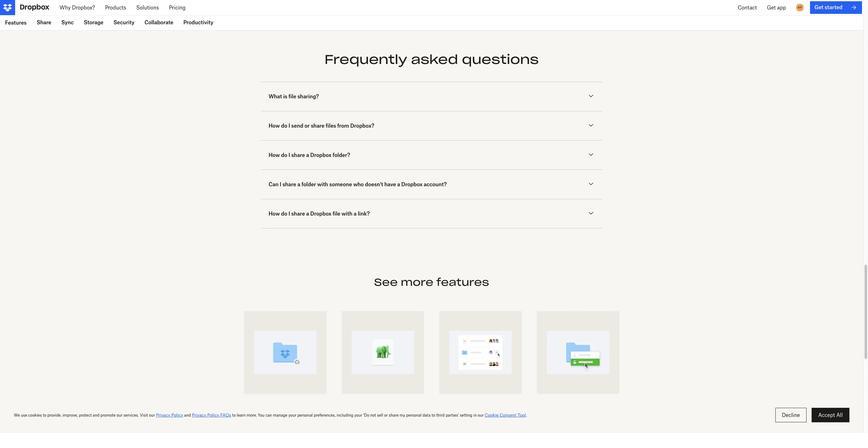 Task type: describe. For each thing, give the bounding box(es) containing it.
a down folder at the left of the page
[[306, 211, 309, 217]]

asked
[[411, 51, 458, 67]]

i for how do i share a dropbox folder?
[[289, 152, 290, 158]]

productivity button
[[178, 15, 219, 30]]

all
[[258, 416, 263, 422]]

1 vertical spatial dropbox
[[402, 181, 423, 188]]

folder
[[302, 181, 316, 188]]

files inside send large files of any type to anybody, worry-free
[[369, 416, 379, 422]]

how do i share a dropbox file with a link?
[[269, 211, 370, 217]]

have
[[385, 181, 396, 188]]

storage
[[297, 423, 315, 430]]

link?
[[358, 211, 370, 217]]

and
[[469, 423, 478, 430]]

safely
[[454, 423, 468, 430]]

questions
[[462, 51, 539, 67]]

share right can
[[283, 181, 296, 188]]

share down send
[[292, 152, 305, 158]]

sharing?
[[298, 93, 319, 100]]

worry-
[[364, 423, 379, 430]]

pricing link
[[164, 0, 191, 15]]

get started
[[815, 4, 843, 11]]

send
[[292, 123, 304, 129]]

whole
[[494, 416, 508, 422]]

pricing
[[169, 4, 186, 11]]

do for how do i share a dropbox folder?
[[281, 152, 288, 158]]

keep all your files safe with powerful online cloud storage
[[244, 416, 315, 430]]

with inside share folders with the whole team, safely and securely
[[473, 416, 483, 422]]

share down folder at the left of the page
[[292, 211, 305, 217]]

send
[[342, 416, 354, 422]]

app
[[778, 4, 787, 11]]

how do i share a dropbox folder?
[[269, 152, 350, 158]]

1 horizontal spatial file
[[333, 211, 341, 217]]

can i share a folder with someone who doesn't have a dropbox account?
[[269, 181, 447, 188]]

see
[[374, 276, 398, 289]]

productivity
[[184, 19, 214, 26]]

dropbox for how do i share a dropbox folder?
[[311, 152, 332, 158]]

why
[[60, 4, 71, 11]]

collaborate
[[145, 19, 173, 26]]

keep
[[244, 416, 256, 422]]

any
[[386, 416, 395, 422]]

anybody,
[[342, 423, 363, 430]]

sharing a folder with a teammate image
[[450, 321, 512, 384]]

how for how do i share a dropbox folder?
[[269, 152, 280, 158]]

do for how do i send or share files from dropbox?
[[281, 123, 288, 129]]

folder?
[[333, 152, 350, 158]]

0 vertical spatial file
[[289, 93, 296, 100]]

see more features
[[374, 276, 490, 289]]

send large files of any type to anybody, worry-free
[[342, 416, 413, 430]]

share for share folders with the whole team, safely and securely
[[440, 416, 454, 422]]

why dropbox?
[[60, 4, 95, 11]]

do for how do i share a dropbox file with a link?
[[281, 211, 288, 217]]

or
[[305, 123, 310, 129]]

share button
[[32, 15, 56, 30]]

what
[[269, 93, 282, 100]]

features link
[[0, 15, 32, 30]]

share right 'or'
[[311, 123, 325, 129]]

the
[[485, 416, 492, 422]]

doesn't
[[365, 181, 383, 188]]

who
[[354, 181, 364, 188]]

storage button
[[79, 15, 109, 30]]

products
[[105, 4, 126, 11]]

with left link? at the left of page
[[342, 211, 353, 217]]

collaborate button
[[140, 15, 178, 30]]

get app
[[768, 4, 787, 11]]

i for how do i share a dropbox file with a link?
[[289, 211, 290, 217]]

products button
[[100, 0, 131, 15]]

a left link? at the left of page
[[354, 211, 357, 217]]

folders
[[455, 416, 471, 422]]



Task type: vqa. For each thing, say whether or not it's contained in the screenshot.
What is file sharing?
yes



Task type: locate. For each thing, give the bounding box(es) containing it.
0 horizontal spatial files
[[276, 416, 286, 422]]

features
[[5, 20, 27, 26]]

1 vertical spatial dropbox?
[[351, 123, 375, 129]]

safe
[[288, 416, 297, 422]]

share inside popup button
[[37, 19, 51, 26]]

1 horizontal spatial share
[[440, 416, 454, 422]]

files
[[326, 123, 336, 129], [276, 416, 286, 422], [369, 416, 379, 422]]

dropbox? up storage
[[72, 4, 95, 11]]

a left folder at the left of the page
[[298, 181, 301, 188]]

with up the storage
[[299, 416, 309, 422]]

1 horizontal spatial files
[[326, 123, 336, 129]]

with
[[317, 181, 328, 188], [342, 211, 353, 217], [299, 416, 309, 422], [473, 416, 483, 422]]

2 horizontal spatial files
[[369, 416, 379, 422]]

do
[[281, 123, 288, 129], [281, 152, 288, 158], [281, 211, 288, 217]]

account?
[[424, 181, 447, 188]]

0 horizontal spatial share
[[37, 19, 51, 26]]

security
[[114, 19, 135, 26]]

get for get started
[[815, 4, 824, 11]]

solutions
[[136, 4, 159, 11]]

sync button
[[56, 15, 79, 30]]

files up 'online'
[[276, 416, 286, 422]]

dropbox? inside popup button
[[72, 4, 95, 11]]

from
[[338, 123, 349, 129]]

storage
[[84, 19, 103, 26]]

i
[[289, 123, 290, 129], [289, 152, 290, 158], [280, 181, 282, 188], [289, 211, 290, 217]]

1 vertical spatial do
[[281, 152, 288, 158]]

online
[[266, 423, 281, 430]]

online cloud storage icon image
[[254, 321, 317, 384]]

share for share
[[37, 19, 51, 26]]

1 vertical spatial file
[[333, 211, 341, 217]]

how up can
[[269, 152, 280, 158]]

solutions button
[[131, 0, 164, 15]]

get left started
[[815, 4, 824, 11]]

security button
[[109, 15, 140, 30]]

how left send
[[269, 123, 280, 129]]

2 vertical spatial dropbox
[[311, 211, 332, 217]]

1 how from the top
[[269, 123, 280, 129]]

a right "have"
[[398, 181, 400, 188]]

1 do from the top
[[281, 123, 288, 129]]

0 vertical spatial how
[[269, 123, 280, 129]]

get inside popup button
[[768, 4, 776, 11]]

can
[[269, 181, 279, 188]]

started
[[825, 4, 843, 11]]

team,
[[440, 423, 453, 430]]

dropbox
[[311, 152, 332, 158], [402, 181, 423, 188], [311, 211, 332, 217]]

share left sync
[[37, 19, 51, 26]]

files inside keep all your files safe with powerful online cloud storage
[[276, 416, 286, 422]]

dropbox for how do i share a dropbox file with a link?
[[311, 211, 332, 217]]

share
[[37, 19, 51, 26], [440, 416, 454, 422]]

3 how from the top
[[269, 211, 280, 217]]

1 horizontal spatial dropbox?
[[351, 123, 375, 129]]

file left link? at the left of page
[[333, 211, 341, 217]]

sync
[[61, 19, 74, 26]]

share inside share folders with the whole team, safely and securely
[[440, 416, 454, 422]]

2 vertical spatial how
[[269, 211, 280, 217]]

with up and
[[473, 416, 483, 422]]

how
[[269, 123, 280, 129], [269, 152, 280, 158], [269, 211, 280, 217]]

is
[[283, 93, 288, 100]]

file
[[289, 93, 296, 100], [333, 211, 341, 217]]

features
[[437, 276, 490, 289]]

get left app
[[768, 4, 776, 11]]

files up worry-
[[369, 416, 379, 422]]

frequently asked questions
[[325, 51, 539, 67]]

contact button
[[733, 0, 763, 15]]

0 vertical spatial dropbox
[[311, 152, 332, 158]]

why dropbox? button
[[55, 0, 100, 15]]

1 vertical spatial share
[[440, 416, 454, 422]]

0 vertical spatial share
[[37, 19, 51, 26]]

how for how do i share a dropbox file with a link?
[[269, 211, 280, 217]]

3 do from the top
[[281, 211, 288, 217]]

how down can
[[269, 211, 280, 217]]

with right folder at the left of the page
[[317, 181, 328, 188]]

file right "is"
[[289, 93, 296, 100]]

1 vertical spatial how
[[269, 152, 280, 158]]

frequently
[[325, 51, 408, 67]]

a
[[306, 152, 309, 158], [298, 181, 301, 188], [398, 181, 400, 188], [306, 211, 309, 217], [354, 211, 357, 217]]

toggling the sharing permission for a shared file image
[[547, 321, 610, 384]]

share up team,
[[440, 416, 454, 422]]

2 vertical spatial do
[[281, 211, 288, 217]]

a large file containing a rendering of a green elephant image
[[352, 321, 414, 384]]

securely
[[480, 423, 500, 430]]

your
[[264, 416, 275, 422]]

someone
[[330, 181, 352, 188]]

more
[[401, 276, 434, 289]]

a down 'or'
[[306, 152, 309, 158]]

0 vertical spatial do
[[281, 123, 288, 129]]

with inside keep all your files safe with powerful online cloud storage
[[299, 416, 309, 422]]

0 horizontal spatial dropbox?
[[72, 4, 95, 11]]

i for how do i send or share files from dropbox?
[[289, 123, 290, 129]]

kp button
[[796, 3, 806, 13]]

kp
[[798, 5, 803, 9]]

0 vertical spatial dropbox?
[[72, 4, 95, 11]]

get app button
[[763, 0, 792, 15]]

how do i send or share files from dropbox?
[[269, 123, 375, 129]]

large
[[356, 416, 368, 422]]

how for how do i send or share files from dropbox?
[[269, 123, 280, 129]]

2 do from the top
[[281, 152, 288, 158]]

powerful
[[244, 423, 265, 430]]

of
[[380, 416, 385, 422]]

dropbox?
[[72, 4, 95, 11], [351, 123, 375, 129]]

to
[[408, 416, 413, 422]]

free
[[379, 423, 389, 430]]

files left from
[[326, 123, 336, 129]]

contact
[[738, 4, 757, 11]]

1 horizontal spatial get
[[815, 4, 824, 11]]

share
[[311, 123, 325, 129], [292, 152, 305, 158], [283, 181, 296, 188], [292, 211, 305, 217]]

get for get app
[[768, 4, 776, 11]]

share folders with the whole team, safely and securely
[[440, 416, 508, 430]]

dropbox? right from
[[351, 123, 375, 129]]

2 how from the top
[[269, 152, 280, 158]]

cloud
[[282, 423, 296, 430]]

what is file sharing?
[[269, 93, 319, 100]]

0 horizontal spatial file
[[289, 93, 296, 100]]

get
[[815, 4, 824, 11], [768, 4, 776, 11]]

type
[[396, 416, 407, 422]]

get started link
[[811, 1, 863, 14]]

0 horizontal spatial get
[[768, 4, 776, 11]]



